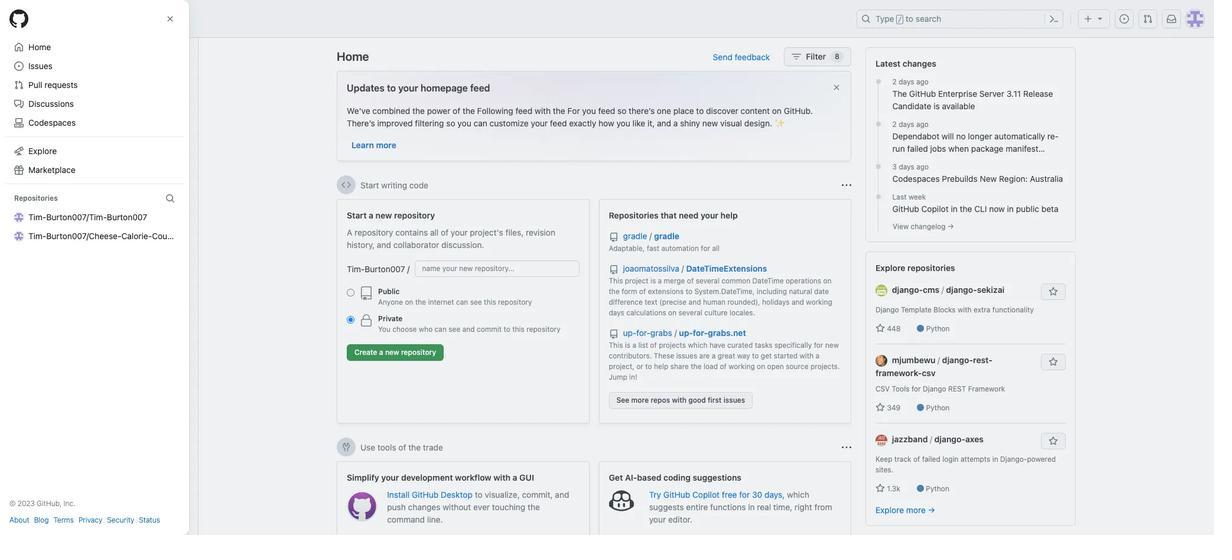 Task type: locate. For each thing, give the bounding box(es) containing it.
can inside the we've combined the power of the following feed with the for you feed so there's one place to discover content on github. there's improved filtering so you can customize your feed exactly how you like it, and a shiny new visual design. ✨
[[474, 118, 487, 128]]

more
[[376, 140, 396, 150], [631, 396, 649, 405], [906, 505, 926, 515]]

3 python from the top
[[926, 485, 949, 494]]

2 horizontal spatial can
[[474, 118, 487, 128]]

tim- for tim-burton007/tim-burton007
[[28, 212, 46, 222]]

following
[[477, 106, 513, 116]]

for inside 'explore repositories' navigation
[[912, 385, 921, 394]]

2 vertical spatial more
[[906, 505, 926, 515]]

good
[[689, 396, 706, 405]]

your down suggests
[[649, 515, 666, 525]]

(precise
[[660, 298, 687, 307]]

ago for is
[[916, 77, 929, 86]]

filter image
[[792, 52, 801, 61]]

0 vertical spatial can
[[474, 118, 487, 128]]

this inside public anyone on the internet can see this repository
[[484, 298, 496, 307]]

working down date
[[806, 298, 832, 307]]

changes inside 2 days ago dependabot will no longer automatically re- run failed jobs when package manifest changes
[[892, 156, 925, 166]]

commit,
[[522, 490, 553, 500]]

github inside get ai-based coding suggestions element
[[663, 490, 690, 500]]

dot fill image for the github enterprise server 3.11 release candidate is available
[[874, 77, 883, 86]]

your up discussion.
[[451, 227, 468, 238]]

the inside public anyone on the internet can see this repository
[[415, 298, 426, 307]]

the inside this project is a merge of several common datetime operations on the form of  extensions to system.datetime, including natural date difference text (precise and human rounded), holidays and working days calculations on several culture locales.
[[609, 287, 620, 296]]

start for start a new repository
[[347, 210, 367, 220]]

0 horizontal spatial up-
[[623, 328, 636, 338]]

1 gradle link from the left
[[623, 231, 649, 241]]

2 inside 2 days ago dependabot will no longer automatically re- run failed jobs when package manifest changes
[[892, 120, 897, 129]]

list
[[61, 9, 850, 28]]

1 horizontal spatial →
[[948, 222, 954, 231]]

tim-burton007/cheese-calorie-counter link
[[9, 227, 183, 246]]

1 vertical spatial failed
[[922, 455, 941, 464]]

failed down dependabot
[[907, 144, 928, 154]]

ago
[[916, 77, 929, 86], [916, 120, 929, 129], [917, 162, 929, 171]]

the down are
[[691, 362, 702, 371]]

@django-cms profile image
[[876, 285, 887, 297]]

2 vertical spatial python
[[926, 485, 949, 494]]

1 calorie- from the top
[[121, 134, 152, 144]]

to inside this project is a merge of several common datetime operations on the form of  extensions to system.datetime, including natural date difference text (precise and human rounded), holidays and working days calculations on several culture locales.
[[686, 287, 693, 296]]

tim- inside "link"
[[28, 231, 46, 241]]

burton007 up public
[[365, 264, 405, 274]]

for right tools at the right bottom of the page
[[912, 385, 921, 394]]

none radio inside create a new repository element
[[347, 316, 355, 324]]

in right now
[[1007, 204, 1014, 214]]

all
[[430, 227, 439, 238], [712, 244, 720, 253]]

repository inside a repository contains all of your project's files, revision history, and collaborator discussion.
[[355, 227, 393, 238]]

Find a repository… text field
[[14, 87, 184, 106]]

privacy link
[[79, 515, 102, 526]]

1 horizontal spatial is
[[651, 277, 656, 285]]

github down "development"
[[412, 490, 439, 500]]

who
[[419, 325, 433, 334]]

use tools of the trade
[[360, 442, 443, 452]]

1 vertical spatial explore
[[876, 263, 906, 273]]

0 vertical spatial which
[[688, 341, 708, 350]]

1 vertical spatial more
[[631, 396, 649, 405]]

1 star image from the top
[[876, 403, 885, 413]]

burton007 down tim-burton007
[[46, 134, 86, 144]]

which up right
[[787, 490, 809, 500]]

up- up projects
[[679, 328, 693, 338]]

repositories inside repositories that need your help element
[[609, 210, 659, 220]]

2 inside 2 days ago the github enterprise server 3.11 release candidate is available
[[892, 77, 897, 86]]

can right internet
[[456, 298, 468, 307]]

why am i seeing this? image
[[842, 181, 851, 190], [842, 443, 851, 452]]

4 dot fill image from the top
[[874, 192, 883, 201]]

is down joaomatossilva link at right
[[651, 277, 656, 285]]

0 vertical spatial this
[[484, 298, 496, 307]]

2 for- from the left
[[693, 328, 708, 338]]

dialog containing home
[[0, 0, 189, 535]]

and down one
[[657, 118, 671, 128]]

0 vertical spatial several
[[696, 277, 720, 285]]

0 vertical spatial ago
[[916, 77, 929, 86]]

that
[[77, 198, 90, 207], [661, 210, 677, 220]]

None radio
[[347, 316, 355, 324]]

0 vertical spatial star this repository image
[[1049, 287, 1058, 297]]

dot fill image for github copilot in the cli now in public beta
[[874, 192, 883, 201]]

calorie-
[[121, 134, 152, 144], [121, 231, 152, 241]]

star image down sites.
[[876, 484, 885, 494]]

1 vertical spatial changes
[[892, 156, 925, 166]]

2 gradle link from the left
[[654, 231, 679, 241]]

see inside public anyone on the internet can see this repository
[[470, 298, 482, 307]]

0 vertical spatial working
[[806, 298, 832, 307]]

start inside create a new repository element
[[347, 210, 367, 220]]

calorie- down here.
[[121, 231, 152, 241]]

explore up recent activity
[[28, 146, 57, 156]]

days right 3
[[899, 162, 915, 171]]

plus image
[[1084, 14, 1093, 24]]

and inside the we've combined the power of the following feed with the for you feed so there's one place to discover content on github. there's improved filtering so you can customize your feed exactly how you like it, and a shiny new visual design. ✨
[[657, 118, 671, 128]]

internet
[[428, 298, 454, 307]]

burton007 for tim-burton007
[[46, 117, 86, 127]]

more for see
[[631, 396, 649, 405]]

1 2 from the top
[[892, 77, 897, 86]]

2 this from the top
[[609, 341, 623, 350]]

help down the these
[[654, 362, 668, 371]]

coding
[[664, 473, 691, 483]]

from
[[815, 502, 832, 512]]

2 vertical spatial ago
[[917, 162, 929, 171]]

0 horizontal spatial gradle link
[[623, 231, 649, 241]]

start for start writing code
[[360, 180, 379, 190]]

repo image for gradle
[[609, 233, 618, 242]]

of inside the we've combined the power of the following feed with the for you feed so there's one place to discover content on github. there's improved filtering so you can customize your feed exactly how you like it, and a shiny new visual design. ✨
[[453, 106, 460, 116]]

your
[[398, 83, 418, 93], [531, 118, 548, 128], [701, 210, 719, 220], [451, 227, 468, 238], [381, 473, 399, 483], [649, 515, 666, 525]]

private you choose who can see and commit to this repository
[[378, 314, 561, 334]]

→ down keep track of failed login attempts in django-powered sites.
[[928, 505, 935, 515]]

started
[[774, 352, 798, 360]]

can inside private you choose who can see and commit to this repository
[[435, 325, 447, 334]]

1 horizontal spatial more
[[631, 396, 649, 405]]

without
[[443, 502, 471, 512]]

1 this from the top
[[609, 277, 623, 285]]

you right filtering
[[458, 118, 471, 128]]

your inside the we've combined the power of the following feed with the for you feed so there's one place to discover content on github. there's improved filtering so you can customize your feed exactly how you like it, and a shiny new visual design. ✨
[[531, 118, 548, 128]]

2 star this repository image from the top
[[1049, 357, 1058, 367]]

1 horizontal spatial which
[[787, 490, 809, 500]]

codespaces down discussions in the top of the page
[[28, 118, 76, 128]]

None radio
[[347, 289, 355, 297]]

including
[[757, 287, 787, 296]]

1 horizontal spatial home
[[337, 50, 369, 63]]

repositories for repositories
[[14, 194, 58, 203]]

you
[[582, 106, 596, 116], [458, 118, 471, 128], [617, 118, 630, 128], [45, 187, 57, 196]]

activity up take
[[44, 161, 73, 171]]

revision
[[526, 227, 555, 238]]

repositories list
[[9, 208, 183, 246]]

with inside this is a list of projects which have curated tasks specifically for new contributors. these issues are a great way to get started with a project, or to help share the load of working on open source projects. jump in!
[[800, 352, 814, 360]]

for left 30
[[739, 490, 750, 500]]

difference
[[609, 298, 643, 307]]

Repository name text field
[[415, 261, 579, 277]]

marketplace
[[28, 165, 75, 175]]

1 horizontal spatial for-
[[693, 328, 708, 338]]

a left list
[[632, 341, 636, 350]]

0 vertical spatial repo image
[[359, 287, 373, 301]]

1 vertical spatial python
[[926, 404, 950, 413]]

dot fill image
[[874, 77, 883, 86], [874, 119, 883, 129], [874, 162, 883, 171], [874, 192, 883, 201]]

days for codespaces
[[899, 162, 915, 171]]

0 vertical spatial this
[[609, 277, 623, 285]]

1 vertical spatial this
[[609, 341, 623, 350]]

that left need
[[661, 210, 677, 220]]

locales.
[[730, 308, 755, 317]]

we've combined the power of the following feed with the for you feed so there's one place to discover content on github. there's improved filtering so you can customize your feed exactly how you like it, and a shiny new visual design. ✨
[[347, 106, 813, 128]]

template
[[901, 305, 932, 314]]

and left commit at the bottom left of the page
[[462, 325, 475, 334]]

the
[[412, 106, 425, 116], [463, 106, 475, 116], [553, 106, 565, 116], [960, 204, 972, 214], [609, 287, 620, 296], [415, 298, 426, 307], [691, 362, 702, 371], [408, 442, 421, 452], [528, 502, 540, 512]]

dialog
[[0, 0, 189, 535]]

here.
[[119, 198, 136, 207]]

2 calorie- from the top
[[121, 231, 152, 241]]

1 horizontal spatial see
[[470, 298, 482, 307]]

days for dependabot
[[899, 120, 914, 129]]

→ inside 'explore repositories' navigation
[[928, 505, 935, 515]]

1 vertical spatial is
[[651, 277, 656, 285]]

1 vertical spatial activity
[[92, 198, 117, 207]]

try github copilot free for 30 days,
[[649, 490, 787, 500]]

0 horizontal spatial so
[[446, 118, 455, 128]]

1 vertical spatial star image
[[876, 484, 885, 494]]

2 horizontal spatial is
[[934, 101, 940, 111]]

star this repository image
[[1049, 437, 1058, 446]]

more inside 'explore repositories' navigation
[[906, 505, 926, 515]]

server
[[980, 89, 1004, 99]]

is inside this project is a merge of several common datetime operations on the form of  extensions to system.datetime, including natural date difference text (precise and human rounded), holidays and working days calculations on several culture locales.
[[651, 277, 656, 285]]

tim- inside create a new repository element
[[347, 264, 365, 274]]

2 dot fill image from the top
[[874, 119, 883, 129]]

see right who
[[449, 325, 460, 334]]

power
[[427, 106, 450, 116]]

tim burton007 image
[[14, 117, 24, 127]]

calculations
[[626, 308, 666, 317]]

a left "shiny" at right top
[[674, 118, 678, 128]]

the down commit,
[[528, 502, 540, 512]]

→ right changelog
[[948, 222, 954, 231]]

repo image
[[359, 287, 373, 301], [609, 330, 618, 339]]

run
[[892, 144, 905, 154]]

exactly
[[569, 118, 596, 128]]

0 vertical spatial help
[[721, 210, 738, 220]]

1 horizontal spatial this
[[512, 325, 525, 334]]

0 vertical spatial activity
[[44, 161, 73, 171]]

this inside this is a list of projects which have curated tasks specifically for new contributors. these issues are a great way to get started with a project, or to help share the load of working on open source projects. jump in!
[[609, 341, 623, 350]]

tim-burton007/tim-burton007 link
[[9, 208, 180, 227]]

2 gradle from the left
[[654, 231, 679, 241]]

repo image down adaptable,
[[609, 265, 618, 275]]

star image down csv
[[876, 403, 885, 413]]

repositories for repositories that need your help
[[609, 210, 659, 220]]

login
[[943, 455, 959, 464]]

1 vertical spatial counter
[[152, 231, 183, 241]]

repositories left take
[[14, 194, 58, 203]]

is inside 2 days ago the github enterprise server 3.11 release candidate is available
[[934, 101, 940, 111]]

1 vertical spatial working
[[729, 362, 755, 371]]

1 vertical spatial codespaces
[[892, 174, 940, 184]]

codespaces inside 3 days ago codespaces prebuilds new region: australia
[[892, 174, 940, 184]]

failed inside 2 days ago dependabot will no longer automatically re- run failed jobs when package manifest changes
[[907, 144, 928, 154]]

for
[[701, 244, 710, 253], [814, 341, 823, 350], [912, 385, 921, 394], [739, 490, 750, 500]]

1 horizontal spatial activity
[[92, 198, 117, 207]]

0 horizontal spatial see
[[449, 325, 460, 334]]

inc.
[[64, 499, 75, 508]]

1 python from the top
[[926, 324, 950, 333]]

github inside last week github copilot in the cli now in public beta
[[892, 204, 919, 214]]

1 vertical spatial see
[[449, 325, 460, 334]]

0 vertical spatial repo image
[[609, 233, 618, 242]]

you
[[378, 325, 391, 334]]

1 horizontal spatial can
[[456, 298, 468, 307]]

gradle link up adaptable,
[[623, 231, 649, 241]]

github up candidate
[[909, 89, 936, 99]]

of down project
[[639, 287, 646, 296]]

0 horizontal spatial issues
[[676, 352, 697, 360]]

ago for failed
[[916, 120, 929, 129]]

2 why am i seeing this? image from the top
[[842, 443, 851, 452]]

0 vertical spatial more
[[376, 140, 396, 150]]

repository inside private you choose who can see and commit to this repository
[[527, 325, 561, 334]]

1 why am i seeing this? image from the top
[[842, 181, 851, 190]]

1 horizontal spatial up-
[[679, 328, 693, 338]]

for-
[[636, 328, 650, 338], [693, 328, 708, 338]]

new down writing
[[376, 210, 392, 220]]

1 repo image from the top
[[609, 233, 618, 242]]

which up are
[[688, 341, 708, 350]]

see inside private you choose who can see and commit to this repository
[[449, 325, 460, 334]]

0 vertical spatial is
[[934, 101, 940, 111]]

github, inside when you take actions across github, we'll provide links to that activity here.
[[126, 187, 151, 196]]

editor.
[[668, 515, 692, 525]]

tim-burton007 /
[[347, 264, 410, 274]]

repository up commit at the bottom left of the page
[[498, 298, 532, 307]]

0 horizontal spatial that
[[77, 198, 90, 207]]

repository
[[394, 210, 435, 220], [355, 227, 393, 238], [498, 298, 532, 307], [527, 325, 561, 334], [401, 348, 436, 357]]

several down (precise
[[679, 308, 702, 317]]

australia
[[1030, 174, 1063, 184]]

0 horizontal spatial is
[[625, 341, 630, 350]]

burton007 down discussions in the top of the page
[[46, 117, 86, 127]]

days up dependabot
[[899, 120, 914, 129]]

0 vertical spatial changes
[[903, 58, 936, 69]]

0 vertical spatial why am i seeing this? image
[[842, 181, 851, 190]]

1 vertical spatial →
[[928, 505, 935, 515]]

on down get
[[757, 362, 765, 371]]

2 vertical spatial is
[[625, 341, 630, 350]]

github desktop image
[[347, 491, 378, 522]]

to left search
[[906, 14, 914, 24]]

1 vertical spatial help
[[654, 362, 668, 371]]

0 vertical spatial python
[[926, 324, 950, 333]]

of right power
[[453, 106, 460, 116]]

explore for explore repositories
[[876, 263, 906, 273]]

to up combined
[[387, 83, 396, 93]]

a left gui on the left bottom
[[513, 473, 517, 483]]

0 horizontal spatial →
[[928, 505, 935, 515]]

0 vertical spatial failed
[[907, 144, 928, 154]]

issues right 'first'
[[724, 396, 745, 405]]

explore for explore more →
[[876, 505, 904, 515]]

github, up blog
[[37, 499, 62, 508]]

explore element
[[866, 47, 1076, 535]]

/ right type
[[898, 15, 902, 24]]

0 vertical spatial copilot
[[921, 204, 949, 214]]

on inside the we've combined the power of the following feed with the for you feed so there's one place to discover content on github. there's improved filtering so you can customize your feed exactly how you like it, and a shiny new visual design. ✨
[[772, 106, 782, 116]]

2 star image from the top
[[876, 484, 885, 494]]

django-cms / django-sekizai
[[892, 285, 1005, 295]]

on right anyone
[[405, 298, 413, 307]]

copilot up entire
[[692, 490, 720, 500]]

more right see
[[631, 396, 649, 405]]

more for learn
[[376, 140, 396, 150]]

your right customize on the top
[[531, 118, 548, 128]]

django
[[876, 305, 899, 314], [923, 385, 946, 394]]

1 horizontal spatial that
[[661, 210, 677, 220]]

home
[[28, 42, 51, 52], [337, 50, 369, 63]]

of down "joaomatossilva / datetimeextensions"
[[687, 277, 694, 285]]

ai-
[[625, 473, 637, 483]]

copilot inside get ai-based coding suggestions element
[[692, 490, 720, 500]]

1 vertical spatial repo image
[[609, 265, 618, 275]]

up-
[[623, 328, 636, 338], [679, 328, 693, 338]]

→ for explore more →
[[928, 505, 935, 515]]

1 horizontal spatial all
[[712, 244, 720, 253]]

a inside "button"
[[379, 348, 383, 357]]

great
[[718, 352, 735, 360]]

ago inside 3 days ago codespaces prebuilds new region: australia
[[917, 162, 929, 171]]

with inside 'explore repositories' navigation
[[958, 305, 972, 314]]

1 dot fill image from the top
[[874, 77, 883, 86]]

on down (precise
[[668, 308, 677, 317]]

so left there's
[[617, 106, 627, 116]]

✨
[[775, 118, 785, 128]]

1 vertical spatial issues
[[724, 396, 745, 405]]

1 vertical spatial this
[[512, 325, 525, 334]]

2 repo image from the top
[[609, 265, 618, 275]]

0 vertical spatial all
[[430, 227, 439, 238]]

1 vertical spatial star this repository image
[[1049, 357, 1058, 367]]

why am i seeing this? image for repositories that need your help
[[842, 181, 851, 190]]

place
[[673, 106, 694, 116]]

repository down who
[[401, 348, 436, 357]]

with left the for
[[535, 106, 551, 116]]

with left good
[[672, 396, 687, 405]]

0 vertical spatial calorie-
[[121, 134, 152, 144]]

2 2 from the top
[[892, 120, 897, 129]]

1 horizontal spatial working
[[806, 298, 832, 307]]

repository up history,
[[355, 227, 393, 238]]

suggestions
[[693, 473, 741, 483]]

1 vertical spatial several
[[679, 308, 702, 317]]

on inside public anyone on the internet can see this repository
[[405, 298, 413, 307]]

github, up here.
[[126, 187, 151, 196]]

ago inside 2 days ago the github enterprise server 3.11 release candidate is available
[[916, 77, 929, 86]]

github,
[[126, 187, 151, 196], [37, 499, 62, 508]]

codespaces up week
[[892, 174, 940, 184]]

repositories inside dialog
[[14, 194, 58, 203]]

the left cli
[[960, 204, 972, 214]]

2 horizontal spatial more
[[906, 505, 926, 515]]

3
[[892, 162, 897, 171]]

all up datetimeextensions
[[712, 244, 720, 253]]

with inside the we've combined the power of the following feed with the for you feed so there's one place to discover content on github. there's improved filtering so you can customize your feed exactly how you like it, and a shiny new visual design. ✨
[[535, 106, 551, 116]]

star image
[[876, 324, 885, 333]]

to down take
[[68, 198, 75, 207]]

1 vertical spatial copilot
[[692, 490, 720, 500]]

more inside repositories that need your help element
[[631, 396, 649, 405]]

is up contributors.
[[625, 341, 630, 350]]

see more repos with good first issues
[[617, 396, 745, 405]]

all inside repositories that need your help element
[[712, 244, 720, 253]]

datetimeextensions
[[686, 264, 767, 274]]

django down csv
[[923, 385, 946, 394]]

burton007 inside create a new repository element
[[365, 264, 405, 274]]

cheese calorie counter image
[[14, 134, 24, 144]]

3 days ago codespaces prebuilds new region: australia
[[892, 162, 1063, 184]]

1 star this repository image from the top
[[1049, 287, 1058, 297]]

install github desktop link
[[387, 490, 475, 500]]

/ right jazzband
[[930, 434, 932, 445]]

1 vertical spatial why am i seeing this? image
[[842, 443, 851, 452]]

merge
[[664, 277, 685, 285]]

0 horizontal spatial all
[[430, 227, 439, 238]]

joaomatossilva
[[623, 264, 679, 274]]

prebuilds
[[942, 174, 978, 184]]

requests
[[45, 80, 78, 90]]

your up combined
[[398, 83, 418, 93]]

1 horizontal spatial gradle
[[654, 231, 679, 241]]

all up collaborator at top
[[430, 227, 439, 238]]

counter inside "link"
[[152, 231, 183, 241]]

0 horizontal spatial more
[[376, 140, 396, 150]]

a inside the we've combined the power of the following feed with the for you feed so there's one place to discover content on github. there's improved filtering so you can customize your feed exactly how you like it, and a shiny new visual design. ✨
[[674, 118, 678, 128]]

culture
[[704, 308, 728, 317]]

explore repositories
[[876, 263, 955, 273]]

1 vertical spatial start
[[347, 210, 367, 220]]

explore inside "link"
[[28, 146, 57, 156]]

repo image
[[609, 233, 618, 242], [609, 265, 618, 275]]

to up 'ever'
[[475, 490, 483, 500]]

0 horizontal spatial gradle
[[623, 231, 647, 241]]

django-
[[892, 285, 923, 295], [946, 285, 977, 295], [942, 355, 973, 365], [935, 434, 965, 445]]

days inside 2 days ago the github enterprise server 3.11 release candidate is available
[[899, 77, 914, 86]]

2 counter from the top
[[152, 231, 183, 241]]

public
[[378, 287, 400, 296]]

for- up list
[[636, 328, 650, 338]]

this
[[609, 277, 623, 285], [609, 341, 623, 350]]

in left real
[[748, 502, 755, 512]]

a right create
[[379, 348, 383, 357]]

repo image left public
[[359, 287, 373, 301]]

more for explore
[[906, 505, 926, 515]]

0 vertical spatial 2
[[892, 77, 897, 86]]

new inside the we've combined the power of the following feed with the for you feed so there's one place to discover content on github. there's improved filtering so you can customize your feed exactly how you like it, and a shiny new visual design. ✨
[[702, 118, 718, 128]]

1 vertical spatial can
[[456, 298, 468, 307]]

calorie- inside "link"
[[121, 231, 152, 241]]

in inside which suggests entire functions in real time, right from your editor.
[[748, 502, 755, 512]]

1 vertical spatial repositories
[[14, 194, 58, 203]]

projects.
[[811, 362, 840, 371]]

1 vertical spatial 2
[[892, 120, 897, 129]]

0 vertical spatial github,
[[126, 187, 151, 196]]

the left internet
[[415, 298, 426, 307]]

track
[[894, 455, 911, 464]]

view changelog →
[[893, 222, 954, 231]]

0 vertical spatial django
[[876, 305, 899, 314]]

changes right latest
[[903, 58, 936, 69]]

which inside this is a list of projects which have curated tasks specifically for new contributors. these issues are a great way to get started with a project, or to help share the load of working on open source projects. jump in!
[[688, 341, 708, 350]]

line.
[[427, 515, 443, 525]]

filter
[[806, 51, 826, 61]]

on up ✨
[[772, 106, 782, 116]]

0 vertical spatial star image
[[876, 403, 885, 413]]

changes down run
[[892, 156, 925, 166]]

grabs
[[650, 328, 672, 338]]

issue opened image
[[1120, 14, 1129, 24]]

/ inside create a new repository element
[[407, 264, 410, 274]]

0 vertical spatial counter
[[152, 134, 183, 144]]

github down last
[[892, 204, 919, 214]]

1 vertical spatial ago
[[916, 120, 929, 129]]

explore for explore
[[28, 146, 57, 156]]

functions
[[710, 502, 746, 512]]

in left django- on the right bottom
[[992, 455, 998, 464]]

burton007 for tim-burton007 / cheese-calorie-counter
[[46, 134, 86, 144]]

0 horizontal spatial codespaces
[[28, 118, 76, 128]]

python for /
[[926, 324, 950, 333]]

in left cli
[[951, 204, 958, 214]]

2 up- from the left
[[679, 328, 693, 338]]

tim-
[[28, 117, 46, 127], [28, 134, 46, 144], [28, 212, 46, 222], [28, 231, 46, 241], [347, 264, 365, 274]]

2 vertical spatial can
[[435, 325, 447, 334]]

3 dot fill image from the top
[[874, 162, 883, 171]]

github inside simplify your development workflow with a gui element
[[412, 490, 439, 500]]

ago down latest changes
[[916, 77, 929, 86]]

region:
[[999, 174, 1028, 184]]

cheese-
[[89, 134, 121, 144]]

days inside 3 days ago codespaces prebuilds new region: australia
[[899, 162, 915, 171]]

1 horizontal spatial copilot
[[921, 204, 949, 214]]

recent
[[14, 161, 42, 171]]

1 vertical spatial so
[[446, 118, 455, 128]]

days inside 2 days ago dependabot will no longer automatically re- run failed jobs when package manifest changes
[[899, 120, 914, 129]]

star this repository image
[[1049, 287, 1058, 297], [1049, 357, 1058, 367]]

is left 'available'
[[934, 101, 940, 111]]

0 vertical spatial →
[[948, 222, 954, 231]]

gradle link up adaptable, fast automation for all
[[654, 231, 679, 241]]

latest changes
[[876, 58, 936, 69]]

rest-
[[973, 355, 993, 365]]

1 horizontal spatial gradle link
[[654, 231, 679, 241]]

1 horizontal spatial issues
[[724, 396, 745, 405]]

star image
[[876, 403, 885, 413], [876, 484, 885, 494]]

days
[[899, 77, 914, 86], [899, 120, 914, 129], [899, 162, 915, 171], [609, 308, 624, 317]]

0 horizontal spatial working
[[729, 362, 755, 371]]

real
[[757, 502, 771, 512]]

ago inside 2 days ago dependabot will no longer automatically re- run failed jobs when package manifest changes
[[916, 120, 929, 129]]

@jazzband profile image
[[876, 435, 887, 446]]



Task type: vqa. For each thing, say whether or not it's contained in the screenshot.
TypeScript
no



Task type: describe. For each thing, give the bounding box(es) containing it.
way
[[737, 352, 750, 360]]

1 horizontal spatial help
[[721, 210, 738, 220]]

for up "joaomatossilva / datetimeextensions"
[[701, 244, 710, 253]]

the left the for
[[553, 106, 565, 116]]

django- up login
[[935, 434, 965, 445]]

the up filtering
[[412, 106, 425, 116]]

triangle down image
[[1095, 14, 1105, 23]]

which suggests entire functions in real time, right from your editor.
[[649, 490, 832, 525]]

/ up projects
[[674, 328, 677, 338]]

feed left exactly
[[550, 118, 567, 128]]

code
[[409, 180, 428, 190]]

→ for view changelog →
[[948, 222, 954, 231]]

working inside this project is a merge of several common datetime operations on the form of  extensions to system.datetime, including natural date difference text (precise and human rounded), holidays and working days calculations on several culture locales.
[[806, 298, 832, 307]]

form
[[622, 287, 637, 296]]

a inside this project is a merge of several common datetime operations on the form of  extensions to system.datetime, including natural date difference text (precise and human rounded), holidays and working days calculations on several culture locales.
[[658, 277, 662, 285]]

django- up template
[[892, 285, 923, 295]]

1 vertical spatial that
[[661, 210, 677, 220]]

right
[[795, 502, 812, 512]]

you inside when you take actions across github, we'll provide links to that activity here.
[[45, 187, 57, 196]]

@mjumbewu profile image
[[876, 355, 887, 367]]

git pull request image
[[1143, 14, 1153, 24]]

© 2023 github, inc.
[[9, 499, 75, 508]]

blog link
[[34, 515, 49, 526]]

discussions link
[[9, 95, 180, 113]]

automation
[[661, 244, 699, 253]]

this is a list of projects which have curated tasks specifically for new contributors. these issues are a great way to get started with a project, or to help share the load of working on open source projects. jump in!
[[609, 341, 840, 382]]

longer
[[968, 131, 992, 141]]

repositories that need your help
[[609, 210, 738, 220]]

and inside to visualize, commit, and push changes without ever touching the command line.
[[555, 490, 569, 500]]

across
[[102, 187, 124, 196]]

repo image for joaomatossilva
[[609, 265, 618, 275]]

3.11
[[1007, 89, 1021, 99]]

to right or
[[645, 362, 652, 371]]

project
[[625, 277, 649, 285]]

1 horizontal spatial repo image
[[609, 330, 618, 339]]

blocks
[[934, 305, 956, 314]]

a up history,
[[369, 210, 373, 220]]

days for the
[[899, 77, 914, 86]]

tim- for tim-burton007/cheese-calorie-counter
[[28, 231, 46, 241]]

of right list
[[650, 341, 657, 350]]

customize
[[490, 118, 529, 128]]

the inside this is a list of projects which have curated tasks specifically for new contributors. these issues are a great way to get started with a project, or to help share the load of working on open source projects. jump in!
[[691, 362, 702, 371]]

/ right cms
[[942, 285, 944, 295]]

visual
[[720, 118, 742, 128]]

take
[[59, 187, 74, 196]]

attempts
[[961, 455, 991, 464]]

updates
[[347, 83, 385, 93]]

the left trade
[[408, 442, 421, 452]]

the github enterprise server 3.11 release candidate is available link
[[892, 87, 1066, 112]]

terms link
[[54, 515, 74, 526]]

simplify your development workflow with a gui element
[[337, 461, 589, 535]]

python for django-
[[926, 485, 949, 494]]

when you take actions across github, we'll provide links to that activity here.
[[24, 187, 169, 207]]

this inside private you choose who can see and commit to this repository
[[512, 325, 525, 334]]

we'll
[[153, 187, 169, 196]]

jazzband / django-axes
[[892, 434, 984, 445]]

on inside this is a list of projects which have curated tasks specifically for new contributors. these issues are a great way to get started with a project, or to help share the load of working on open source projects. jump in!
[[757, 362, 765, 371]]

and down natural
[[792, 298, 804, 307]]

on up date
[[823, 277, 832, 285]]

codespaces inside dialog
[[28, 118, 76, 128]]

of inside keep track of failed login attempts in django-powered sites.
[[913, 455, 920, 464]]

0 horizontal spatial activity
[[44, 161, 73, 171]]

beta
[[1042, 204, 1059, 214]]

working inside this is a list of projects which have curated tasks specifically for new contributors. these issues are a great way to get started with a project, or to help share the load of working on open source projects. jump in!
[[729, 362, 755, 371]]

like
[[633, 118, 645, 128]]

is inside this is a list of projects which have curated tasks specifically for new contributors. these issues are a great way to get started with a project, or to help share the load of working on open source projects. jump in!
[[625, 341, 630, 350]]

your inside a repository contains all of your project's files, revision history, and collaborator discussion.
[[451, 227, 468, 238]]

for inside this is a list of projects which have curated tasks specifically for new contributors. these issues are a great way to get started with a project, or to help share the load of working on open source projects. jump in!
[[814, 341, 823, 350]]

files,
[[506, 227, 524, 238]]

tim-burton007 / cheese-calorie-counter
[[28, 134, 183, 144]]

to inside when you take actions across github, we'll provide links to that activity here.
[[68, 198, 75, 207]]

and inside a repository contains all of your project's files, revision history, and collaborator discussion.
[[377, 240, 391, 250]]

close image
[[165, 14, 175, 24]]

repositories that need your help element
[[599, 199, 851, 424]]

tim- for tim-burton007 /
[[347, 264, 365, 274]]

changelog
[[911, 222, 946, 231]]

send
[[713, 52, 732, 62]]

2 for the github enterprise server 3.11 release candidate is available
[[892, 77, 897, 86]]

tim-burton007
[[28, 117, 86, 127]]

of right tools
[[398, 442, 406, 452]]

the inside to visualize, commit, and push changes without ever touching the command line.
[[528, 502, 540, 512]]

start a new repository
[[347, 210, 435, 220]]

codespaces link
[[9, 113, 180, 132]]

/ right mjumbewu
[[938, 355, 940, 365]]

to inside the we've combined the power of the following feed with the for you feed so there's one place to discover content on github. there's improved filtering so you can customize your feed exactly how you like it, and a shiny new visual design. ✨
[[696, 106, 704, 116]]

/ down tim-burton007 link
[[86, 134, 89, 144]]

open
[[767, 362, 784, 371]]

search
[[916, 14, 941, 24]]

to visualize, commit, and push changes without ever touching the command line.
[[387, 490, 569, 525]]

tim- for tim-burton007
[[28, 117, 46, 127]]

framework
[[968, 385, 1005, 394]]

notifications image
[[1167, 14, 1176, 24]]

pull
[[28, 80, 42, 90]]

why am i seeing this? image for get ai-based coding suggestions
[[842, 443, 851, 452]]

tools image
[[342, 443, 351, 452]]

a right are
[[712, 352, 716, 360]]

1 gradle from the left
[[623, 231, 647, 241]]

free
[[722, 490, 737, 500]]

repository up the contains
[[394, 210, 435, 220]]

explore repositories navigation
[[866, 252, 1076, 527]]

feed up how
[[598, 106, 615, 116]]

this for joaomatossilva
[[609, 277, 623, 285]]

the left 'following' on the left of page
[[463, 106, 475, 116]]

and inside private you choose who can see and commit to this repository
[[462, 325, 475, 334]]

django-rest- framework-csv
[[876, 355, 993, 378]]

desktop
[[441, 490, 473, 500]]

suggests
[[649, 502, 684, 512]]

star this repository image for django-rest- framework-csv
[[1049, 357, 1058, 367]]

create
[[355, 348, 377, 357]]

github inside 2 days ago the github enterprise server 3.11 release candidate is available
[[909, 89, 936, 99]]

collaborator
[[393, 240, 439, 250]]

feed up customize on the top
[[516, 106, 533, 116]]

2 python from the top
[[926, 404, 950, 413]]

1 counter from the top
[[152, 134, 183, 144]]

command palette image
[[1049, 14, 1059, 24]]

last
[[892, 193, 907, 201]]

code image
[[342, 180, 351, 190]]

you left "like"
[[617, 118, 630, 128]]

0 horizontal spatial home
[[28, 42, 51, 52]]

tasks
[[755, 341, 773, 350]]

your up install
[[381, 473, 399, 483]]

system.datetime,
[[694, 287, 755, 296]]

load
[[704, 362, 718, 371]]

new inside "button"
[[385, 348, 399, 357]]

burton007 for tim-burton007 /
[[365, 264, 405, 274]]

star image for jazzband / django-axes
[[876, 484, 885, 494]]

dot fill image for dependabot will no longer automatically re- run failed jobs when package manifest changes
[[874, 119, 883, 129]]

django template blocks with extra functionality
[[876, 305, 1034, 314]]

copilot inside last week github copilot in the cli now in public beta
[[921, 204, 949, 214]]

marketplace link
[[9, 161, 180, 180]]

/ up fast
[[649, 231, 652, 241]]

choose
[[393, 325, 417, 334]]

framework-
[[876, 368, 922, 378]]

activity inside when you take actions across github, we'll provide links to that activity here.
[[92, 198, 117, 207]]

of down great
[[720, 362, 727, 371]]

to inside to visualize, commit, and push changes without ever touching the command line.
[[475, 490, 483, 500]]

0 horizontal spatial django
[[876, 305, 899, 314]]

which inside which suggests entire functions in real time, right from your editor.
[[787, 490, 809, 500]]

a up projects.
[[816, 352, 820, 360]]

can inside public anyone on the internet can see this repository
[[456, 298, 468, 307]]

touching
[[492, 502, 525, 512]]

use
[[360, 442, 375, 452]]

none radio inside create a new repository element
[[347, 289, 355, 297]]

view
[[893, 222, 909, 231]]

public anyone on the internet can see this repository
[[378, 287, 532, 307]]

star image for mjumbewu /
[[876, 403, 885, 413]]

have
[[710, 341, 725, 350]]

type / to search
[[876, 14, 941, 24]]

Top Repositories search field
[[14, 87, 184, 106]]

datetime
[[752, 277, 784, 285]]

axes
[[965, 434, 984, 445]]

burton007/cheese-
[[46, 231, 121, 241]]

for inside get ai-based coding suggestions element
[[739, 490, 750, 500]]

1 horizontal spatial django
[[923, 385, 946, 394]]

simplify your development workflow with a gui
[[347, 473, 534, 483]]

with up visualize,
[[494, 473, 511, 483]]

dot fill image for codespaces prebuilds new region: australia
[[874, 162, 883, 171]]

new inside this is a list of projects which have curated tasks specifically for new contributors. these issues are a great way to get started with a project, or to help share the load of working on open source projects. jump in!
[[825, 341, 839, 350]]

or
[[637, 362, 643, 371]]

/ inside type / to search
[[898, 15, 902, 24]]

failed inside keep track of failed login attempts in django-powered sites.
[[922, 455, 941, 464]]

automatically
[[995, 131, 1045, 141]]

public
[[1016, 204, 1039, 214]]

pull requests link
[[9, 76, 180, 95]]

contains
[[395, 227, 428, 238]]

these
[[654, 352, 674, 360]]

open global navigation menu image
[[14, 14, 24, 24]]

privacy
[[79, 516, 102, 525]]

jobs
[[930, 144, 946, 154]]

1 for- from the left
[[636, 328, 650, 338]]

enterprise
[[938, 89, 977, 99]]

the inside last week github copilot in the cli now in public beta
[[960, 204, 972, 214]]

you up exactly
[[582, 106, 596, 116]]

burton007 inside repositories list
[[107, 212, 147, 222]]

create a new repository element
[[347, 209, 579, 366]]

in inside keep track of failed login attempts in django-powered sites.
[[992, 455, 998, 464]]

when
[[24, 187, 43, 196]]

days inside this project is a merge of several common datetime operations on the form of  extensions to system.datetime, including natural date difference text (precise and human rounded), holidays and working days calculations on several culture locales.
[[609, 308, 624, 317]]

your inside which suggests entire functions in real time, right from your editor.
[[649, 515, 666, 525]]

help inside this is a list of projects which have curated tasks specifically for new contributors. these issues are a great way to get started with a project, or to help share the load of working on open source projects. jump in!
[[654, 362, 668, 371]]

create a new repository
[[355, 348, 436, 357]]

star this repository image for django-sekizai
[[1049, 287, 1058, 297]]

changes inside to visualize, commit, and push changes without ever touching the command line.
[[408, 502, 440, 512]]

1 vertical spatial github,
[[37, 499, 62, 508]]

get ai-based coding suggestions element
[[599, 461, 851, 535]]

learn more link
[[352, 140, 396, 150]]

lock image
[[359, 314, 373, 328]]

feed up 'following' on the left of page
[[470, 83, 490, 93]]

about
[[9, 516, 29, 525]]

of inside a repository contains all of your project's files, revision history, and collaborator discussion.
[[441, 227, 449, 238]]

it,
[[648, 118, 655, 128]]

x image
[[832, 83, 841, 92]]

0 vertical spatial so
[[617, 106, 627, 116]]

repository inside public anyone on the internet can see this repository
[[498, 298, 532, 307]]

that inside when you take actions across github, we'll provide links to that activity here.
[[77, 198, 90, 207]]

see
[[617, 396, 629, 405]]

visualize,
[[485, 490, 520, 500]]

django- up the django template blocks with extra functionality
[[946, 285, 977, 295]]

repository inside "button"
[[401, 348, 436, 357]]

0 vertical spatial repositories
[[31, 69, 81, 79]]

re-
[[1047, 131, 1059, 141]]

issues inside this is a list of projects which have curated tasks specifically for new contributors. these issues are a great way to get started with a project, or to help share the load of working on open source projects. jump in!
[[676, 352, 697, 360]]

django- inside the 'django-rest- framework-csv'
[[942, 355, 973, 365]]

to left get
[[752, 352, 759, 360]]

discussions
[[28, 99, 74, 109]]

1 up- from the left
[[623, 328, 636, 338]]

all inside a repository contains all of your project's files, revision history, and collaborator discussion.
[[430, 227, 439, 238]]

discussion.
[[441, 240, 484, 250]]

/ up merge on the bottom right
[[682, 264, 684, 274]]

install
[[387, 490, 410, 500]]

tim- for tim-burton007 / cheese-calorie-counter
[[28, 134, 46, 144]]

keep track of failed login attempts in django-powered sites.
[[876, 455, 1056, 475]]

2 for dependabot will no longer automatically re- run failed jobs when package manifest changes
[[892, 120, 897, 129]]

and left human
[[689, 298, 701, 307]]

send feedback
[[713, 52, 770, 62]]

your right need
[[701, 210, 719, 220]]

mjumbewu
[[892, 355, 936, 365]]

this for up-for-grabs
[[609, 341, 623, 350]]

to inside private you choose who can see and commit to this repository
[[504, 325, 510, 334]]



